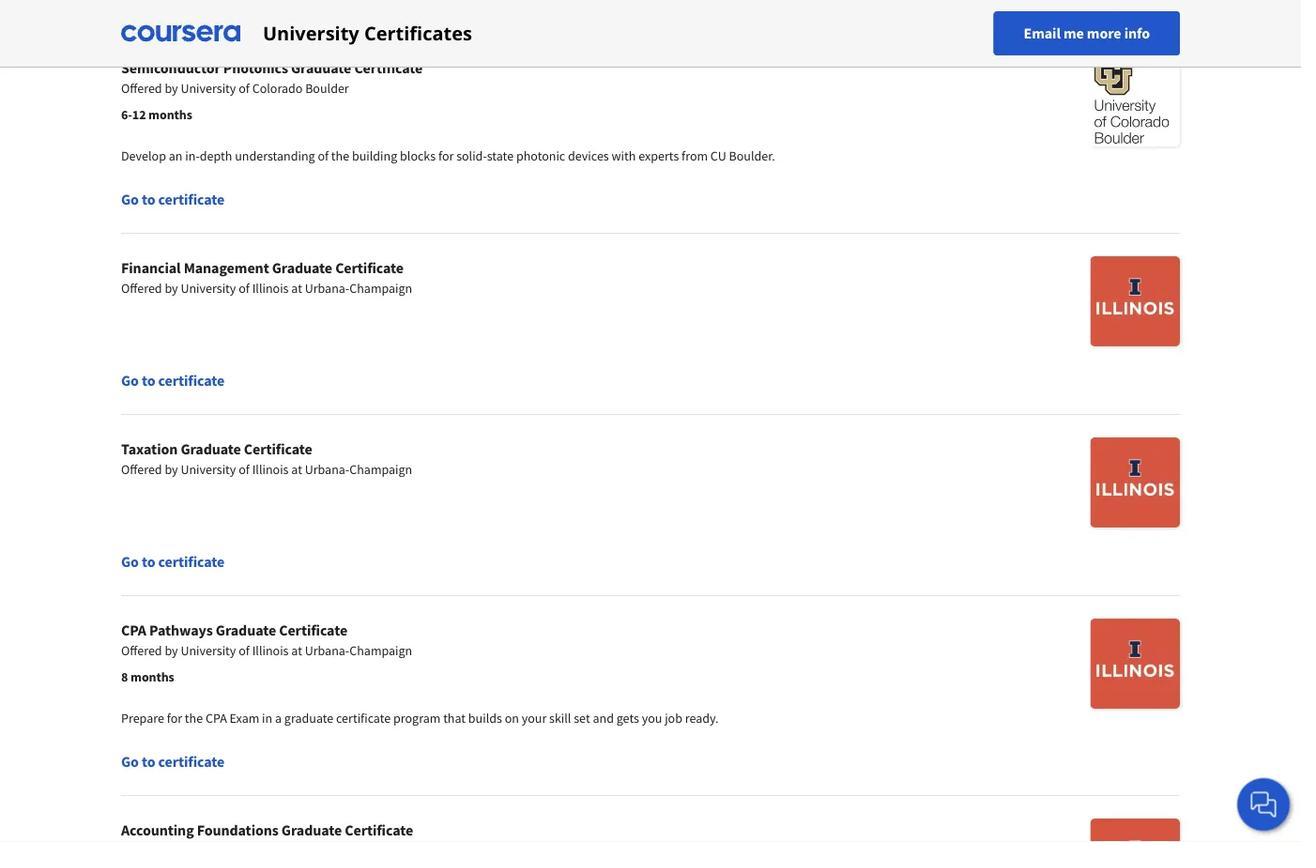 Task type: vqa. For each thing, say whether or not it's contained in the screenshot.
the 5 to the bottom
no



Task type: locate. For each thing, give the bounding box(es) containing it.
1 horizontal spatial the
[[331, 147, 349, 164]]

urbana- inside financial management graduate certificate offered by university of illinois at urbana-champaign
[[305, 280, 349, 297]]

university for management
[[181, 280, 236, 297]]

management
[[184, 258, 269, 277]]

university for pathways
[[181, 642, 236, 659]]

offered for cpa
[[121, 642, 162, 659]]

blocks
[[400, 147, 436, 164]]

1 champaign from the top
[[349, 280, 412, 297]]

of inside the semiconductor photonics graduate certificate offered by university of colorado boulder 6-12 months
[[239, 80, 250, 97]]

to up pathways
[[142, 552, 155, 571]]

skill
[[549, 710, 571, 727]]

1 vertical spatial the
[[185, 710, 203, 727]]

graduate inside financial management graduate certificate offered by university of illinois at urbana-champaign
[[272, 258, 332, 277]]

illinois inside financial management graduate certificate offered by university of illinois at urbana-champaign
[[252, 280, 289, 297]]

offered inside the semiconductor photonics graduate certificate offered by university of colorado boulder 6-12 months
[[121, 80, 162, 97]]

by
[[165, 80, 178, 97], [165, 280, 178, 297], [165, 461, 178, 478], [165, 642, 178, 659]]

go
[[121, 190, 139, 208], [121, 371, 139, 390], [121, 552, 139, 571], [121, 752, 139, 771]]

cpa
[[121, 621, 146, 639], [206, 710, 227, 727]]

go to certificate up pathways
[[121, 552, 225, 571]]

champaign inside cpa pathways graduate certificate offered by university of illinois at urbana-champaign 8 months
[[349, 642, 412, 659]]

graduate inside the semiconductor photonics graduate certificate offered by university of colorado boulder 6-12 months
[[291, 58, 351, 77]]

to
[[142, 190, 155, 208], [142, 371, 155, 390], [142, 552, 155, 571], [142, 752, 155, 771]]

by down semiconductor
[[165, 80, 178, 97]]

program
[[393, 710, 441, 727]]

offered down financial
[[121, 280, 162, 297]]

3 champaign from the top
[[349, 642, 412, 659]]

3 at from the top
[[291, 642, 302, 659]]

understanding
[[235, 147, 315, 164]]

by down taxation
[[165, 461, 178, 478]]

of for pathways
[[239, 642, 250, 659]]

prepare for the cpa exam in a graduate certificate program that builds on your skill set and gets you job ready.
[[121, 710, 719, 727]]

graduate inside accounting foundations graduate certificate link
[[282, 820, 342, 839]]

university
[[263, 20, 359, 46], [181, 80, 236, 97], [181, 280, 236, 297], [181, 461, 236, 478], [181, 642, 236, 659]]

cpa left pathways
[[121, 621, 146, 639]]

your
[[522, 710, 547, 727]]

go to certificate down an
[[121, 190, 225, 208]]

at inside financial management graduate certificate offered by university of illinois at urbana-champaign
[[291, 280, 302, 297]]

1 university of illinois at urbana-champaign image from the top
[[1090, 256, 1180, 346]]

that
[[443, 710, 466, 727]]

1 vertical spatial months
[[130, 668, 174, 685]]

urbana- inside taxation graduate certificate offered by university of illinois at urbana-champaign
[[305, 461, 349, 478]]

4 go from the top
[[121, 752, 139, 771]]

university of illinois at urbana-champaign image
[[1090, 256, 1180, 346], [1090, 437, 1180, 528], [1090, 619, 1180, 709]]

by inside the semiconductor photonics graduate certificate offered by university of colorado boulder 6-12 months
[[165, 80, 178, 97]]

1 illinois from the top
[[252, 280, 289, 297]]

to up taxation
[[142, 371, 155, 390]]

months
[[148, 106, 192, 123], [130, 668, 174, 685]]

of
[[239, 80, 250, 97], [318, 147, 329, 164], [239, 280, 250, 297], [239, 461, 250, 478], [239, 642, 250, 659]]

graduate right taxation
[[181, 439, 241, 458]]

0 vertical spatial for
[[438, 147, 454, 164]]

of for management
[[239, 280, 250, 297]]

go to certificate
[[121, 190, 225, 208], [121, 371, 225, 390], [121, 552, 225, 571], [121, 752, 225, 771]]

university inside financial management graduate certificate offered by university of illinois at urbana-champaign
[[181, 280, 236, 297]]

of inside financial management graduate certificate offered by university of illinois at urbana-champaign
[[239, 280, 250, 297]]

0 vertical spatial illinois
[[252, 280, 289, 297]]

graduate
[[291, 58, 351, 77], [272, 258, 332, 277], [181, 439, 241, 458], [216, 621, 276, 639], [282, 820, 342, 839]]

chat with us image
[[1249, 790, 1279, 820]]

certificate down prepare
[[158, 752, 225, 771]]

cpa left exam
[[206, 710, 227, 727]]

graduate inside cpa pathways graduate certificate offered by university of illinois at urbana-champaign 8 months
[[216, 621, 276, 639]]

prepare
[[121, 710, 164, 727]]

2 vertical spatial university of illinois at urbana-champaign image
[[1090, 619, 1180, 709]]

certificate for foundations
[[345, 820, 413, 839]]

illinois for pathways
[[252, 642, 289, 659]]

of inside taxation graduate certificate offered by university of illinois at urbana-champaign
[[239, 461, 250, 478]]

to down develop
[[142, 190, 155, 208]]

1 at from the top
[[291, 280, 302, 297]]

university for photonics
[[181, 80, 236, 97]]

2 vertical spatial at
[[291, 642, 302, 659]]

semiconductor photonics graduate certificate offered by university of colorado boulder 6-12 months
[[121, 58, 423, 123]]

taxation
[[121, 439, 178, 458]]

certificate inside the semiconductor photonics graduate certificate offered by university of colorado boulder 6-12 months
[[354, 58, 423, 77]]

0 vertical spatial cpa
[[121, 621, 146, 639]]

graduate for foundations
[[282, 820, 342, 839]]

at inside taxation graduate certificate offered by university of illinois at urbana-champaign
[[291, 461, 302, 478]]

graduate inside taxation graduate certificate offered by university of illinois at urbana-champaign
[[181, 439, 241, 458]]

university certificates
[[263, 20, 472, 46]]

offered
[[121, 80, 162, 97], [121, 280, 162, 297], [121, 461, 162, 478], [121, 642, 162, 659]]

certificate up taxation
[[158, 371, 225, 390]]

illinois inside taxation graduate certificate offered by university of illinois at urbana-champaign
[[252, 461, 289, 478]]

champaign inside financial management graduate certificate offered by university of illinois at urbana-champaign
[[349, 280, 412, 297]]

by for cpa
[[165, 642, 178, 659]]

the
[[331, 147, 349, 164], [185, 710, 203, 727]]

months inside the semiconductor photonics graduate certificate offered by university of colorado boulder 6-12 months
[[148, 106, 192, 123]]

by down pathways
[[165, 642, 178, 659]]

urbana- inside cpa pathways graduate certificate offered by university of illinois at urbana-champaign 8 months
[[305, 642, 349, 659]]

go to certificate up taxation
[[121, 371, 225, 390]]

6-
[[121, 106, 132, 123]]

2 at from the top
[[291, 461, 302, 478]]

3 offered from the top
[[121, 461, 162, 478]]

2 illinois from the top
[[252, 461, 289, 478]]

4 offered from the top
[[121, 642, 162, 659]]

4 by from the top
[[165, 642, 178, 659]]

email me more info
[[1024, 24, 1150, 43]]

certificate up pathways
[[158, 552, 225, 571]]

certificate inside cpa pathways graduate certificate offered by university of illinois at urbana-champaign 8 months
[[279, 621, 347, 639]]

offered inside financial management graduate certificate offered by university of illinois at urbana-champaign
[[121, 280, 162, 297]]

develop
[[121, 147, 166, 164]]

cpa pathways graduate certificate offered by university of illinois at urbana-champaign 8 months
[[121, 621, 412, 685]]

certificate
[[354, 58, 423, 77], [335, 258, 404, 277], [244, 439, 312, 458], [279, 621, 347, 639], [345, 820, 413, 839]]

graduate right pathways
[[216, 621, 276, 639]]

urbana-
[[305, 280, 349, 297], [305, 461, 349, 478], [305, 642, 349, 659]]

and
[[593, 710, 614, 727]]

for left solid- at the left of the page
[[438, 147, 454, 164]]

illinois
[[252, 280, 289, 297], [252, 461, 289, 478], [252, 642, 289, 659]]

months right 8
[[130, 668, 174, 685]]

info
[[1124, 24, 1150, 43]]

financial
[[121, 258, 181, 277]]

coursera image
[[121, 18, 240, 48]]

offered up 8
[[121, 642, 162, 659]]

1 vertical spatial illinois
[[252, 461, 289, 478]]

at
[[291, 280, 302, 297], [291, 461, 302, 478], [291, 642, 302, 659]]

for right prepare
[[167, 710, 182, 727]]

certificate inside financial management graduate certificate offered by university of illinois at urbana-champaign
[[335, 258, 404, 277]]

1 vertical spatial for
[[167, 710, 182, 727]]

offered down taxation
[[121, 461, 162, 478]]

the left building
[[331, 147, 349, 164]]

0 vertical spatial months
[[148, 106, 192, 123]]

2 offered from the top
[[121, 280, 162, 297]]

2 vertical spatial champaign
[[349, 642, 412, 659]]

go to certificate down prepare
[[121, 752, 225, 771]]

colorado
[[252, 80, 303, 97]]

certificate
[[158, 190, 225, 208], [158, 371, 225, 390], [158, 552, 225, 571], [336, 710, 391, 727], [158, 752, 225, 771]]

0 vertical spatial the
[[331, 147, 349, 164]]

champaign
[[349, 280, 412, 297], [349, 461, 412, 478], [349, 642, 412, 659]]

graduate
[[284, 710, 333, 727]]

3 go from the top
[[121, 552, 139, 571]]

in-
[[185, 147, 200, 164]]

pathways
[[149, 621, 213, 639]]

1 vertical spatial cpa
[[206, 710, 227, 727]]

2 go to certificate from the top
[[121, 371, 225, 390]]

0 horizontal spatial the
[[185, 710, 203, 727]]

offered inside cpa pathways graduate certificate offered by university of illinois at urbana-champaign 8 months
[[121, 642, 162, 659]]

certificate left the program
[[336, 710, 391, 727]]

2 vertical spatial urbana-
[[305, 642, 349, 659]]

3 urbana- from the top
[[305, 642, 349, 659]]

by inside cpa pathways graduate certificate offered by university of illinois at urbana-champaign 8 months
[[165, 642, 178, 659]]

0 vertical spatial urbana-
[[305, 280, 349, 297]]

state
[[487, 147, 514, 164]]

1 horizontal spatial cpa
[[206, 710, 227, 727]]

graduate for management
[[272, 258, 332, 277]]

champaign for management
[[349, 280, 412, 297]]

months right 12
[[148, 106, 192, 123]]

you
[[642, 710, 662, 727]]

3 go to certificate from the top
[[121, 552, 225, 571]]

certificate down in-
[[158, 190, 225, 208]]

graduate up boulder
[[291, 58, 351, 77]]

1 by from the top
[[165, 80, 178, 97]]

by inside financial management graduate certificate offered by university of illinois at urbana-champaign
[[165, 280, 178, 297]]

offered inside taxation graduate certificate offered by university of illinois at urbana-champaign
[[121, 461, 162, 478]]

2 university of illinois at urbana-champaign image from the top
[[1090, 437, 1180, 528]]

at inside cpa pathways graduate certificate offered by university of illinois at urbana-champaign 8 months
[[291, 642, 302, 659]]

0 vertical spatial champaign
[[349, 280, 412, 297]]

0 vertical spatial university of illinois at urbana-champaign image
[[1090, 256, 1180, 346]]

accounting
[[121, 820, 194, 839]]

0 horizontal spatial for
[[167, 710, 182, 727]]

by down financial
[[165, 280, 178, 297]]

offered up 12
[[121, 80, 162, 97]]

urbana- for management
[[305, 280, 349, 297]]

illinois inside cpa pathways graduate certificate offered by university of illinois at urbana-champaign 8 months
[[252, 642, 289, 659]]

2 champaign from the top
[[349, 461, 412, 478]]

university inside cpa pathways graduate certificate offered by university of illinois at urbana-champaign 8 months
[[181, 642, 236, 659]]

university inside the semiconductor photonics graduate certificate offered by university of colorado boulder 6-12 months
[[181, 80, 236, 97]]

the left exam
[[185, 710, 203, 727]]

of inside cpa pathways graduate certificate offered by university of illinois at urbana-champaign 8 months
[[239, 642, 250, 659]]

photonics
[[223, 58, 288, 77]]

2 urbana- from the top
[[305, 461, 349, 478]]

1 vertical spatial champaign
[[349, 461, 412, 478]]

2 by from the top
[[165, 280, 178, 297]]

3 by from the top
[[165, 461, 178, 478]]

3 illinois from the top
[[252, 642, 289, 659]]

1 urbana- from the top
[[305, 280, 349, 297]]

semiconductor
[[121, 58, 220, 77]]

an
[[169, 147, 183, 164]]

graduate for pathways
[[216, 621, 276, 639]]

1 vertical spatial university of illinois at urbana-champaign image
[[1090, 437, 1180, 528]]

to down prepare
[[142, 752, 155, 771]]

1 vertical spatial at
[[291, 461, 302, 478]]

2 vertical spatial illinois
[[252, 642, 289, 659]]

1 offered from the top
[[121, 80, 162, 97]]

solid-
[[456, 147, 487, 164]]

financial management graduate certificate offered by university of illinois at urbana-champaign
[[121, 258, 412, 297]]

graduate right management
[[272, 258, 332, 277]]

devices
[[568, 147, 609, 164]]

graduate right foundations on the left of the page
[[282, 820, 342, 839]]

0 vertical spatial at
[[291, 280, 302, 297]]

4 go to certificate from the top
[[121, 752, 225, 771]]

exam
[[230, 710, 259, 727]]

set
[[574, 710, 590, 727]]

1 vertical spatial urbana-
[[305, 461, 349, 478]]

0 horizontal spatial cpa
[[121, 621, 146, 639]]

for
[[438, 147, 454, 164], [167, 710, 182, 727]]



Task type: describe. For each thing, give the bounding box(es) containing it.
certificate for photonics
[[354, 58, 423, 77]]

in
[[262, 710, 272, 727]]

1 go from the top
[[121, 190, 139, 208]]

certificate for pathways
[[279, 621, 347, 639]]

1 to from the top
[[142, 190, 155, 208]]

ready.
[[685, 710, 719, 727]]

1 go to certificate from the top
[[121, 190, 225, 208]]

gets
[[617, 710, 639, 727]]

at for management
[[291, 280, 302, 297]]

offered for financial
[[121, 280, 162, 297]]

university of colorado boulder image
[[1090, 56, 1180, 146]]

by inside taxation graduate certificate offered by university of illinois at urbana-champaign
[[165, 461, 178, 478]]

by for semiconductor
[[165, 80, 178, 97]]

on
[[505, 710, 519, 727]]

from
[[682, 147, 708, 164]]

builds
[[468, 710, 502, 727]]

3 to from the top
[[142, 552, 155, 571]]

certificate for management
[[335, 258, 404, 277]]

champaign for pathways
[[349, 642, 412, 659]]

accounting foundations graduate certificate
[[121, 820, 413, 839]]

cpa inside cpa pathways graduate certificate offered by university of illinois at urbana-champaign 8 months
[[121, 621, 146, 639]]

offered for semiconductor
[[121, 80, 162, 97]]

by for financial
[[165, 280, 178, 297]]

2 to from the top
[[142, 371, 155, 390]]

certificates
[[364, 20, 472, 46]]

2 go from the top
[[121, 371, 139, 390]]

boulder.
[[729, 147, 775, 164]]

job
[[665, 710, 682, 727]]

depth
[[200, 147, 232, 164]]

university of illinois at urbana-champaign image for certificate
[[1090, 437, 1180, 528]]

graduate for photonics
[[291, 58, 351, 77]]

email me more info button
[[994, 11, 1180, 55]]

1 horizontal spatial for
[[438, 147, 454, 164]]

more
[[1087, 24, 1121, 43]]

me
[[1064, 24, 1084, 43]]

foundations
[[197, 820, 279, 839]]

email
[[1024, 24, 1061, 43]]

photonic
[[516, 147, 565, 164]]

certificate inside taxation graduate certificate offered by university of illinois at urbana-champaign
[[244, 439, 312, 458]]

cu
[[711, 147, 726, 164]]

12
[[132, 106, 146, 123]]

illinois for management
[[252, 280, 289, 297]]

months inside cpa pathways graduate certificate offered by university of illinois at urbana-champaign 8 months
[[130, 668, 174, 685]]

university inside taxation graduate certificate offered by university of illinois at urbana-champaign
[[181, 461, 236, 478]]

university of illinois at urbana-champaign image for graduate
[[1090, 256, 1180, 346]]

accounting foundations graduate certificate link
[[121, 796, 1180, 842]]

boulder
[[305, 80, 349, 97]]

8
[[121, 668, 128, 685]]

of for photonics
[[239, 80, 250, 97]]

experts
[[639, 147, 679, 164]]

building
[[352, 147, 397, 164]]

a
[[275, 710, 282, 727]]

champaign inside taxation graduate certificate offered by university of illinois at urbana-champaign
[[349, 461, 412, 478]]

4 to from the top
[[142, 752, 155, 771]]

taxation graduate certificate offered by university of illinois at urbana-champaign
[[121, 439, 412, 478]]

with
[[612, 147, 636, 164]]

at for pathways
[[291, 642, 302, 659]]

develop an in-depth understanding of the building blocks for solid-state photonic devices with experts from cu boulder.
[[121, 147, 775, 164]]

urbana- for pathways
[[305, 642, 349, 659]]

3 university of illinois at urbana-champaign image from the top
[[1090, 619, 1180, 709]]



